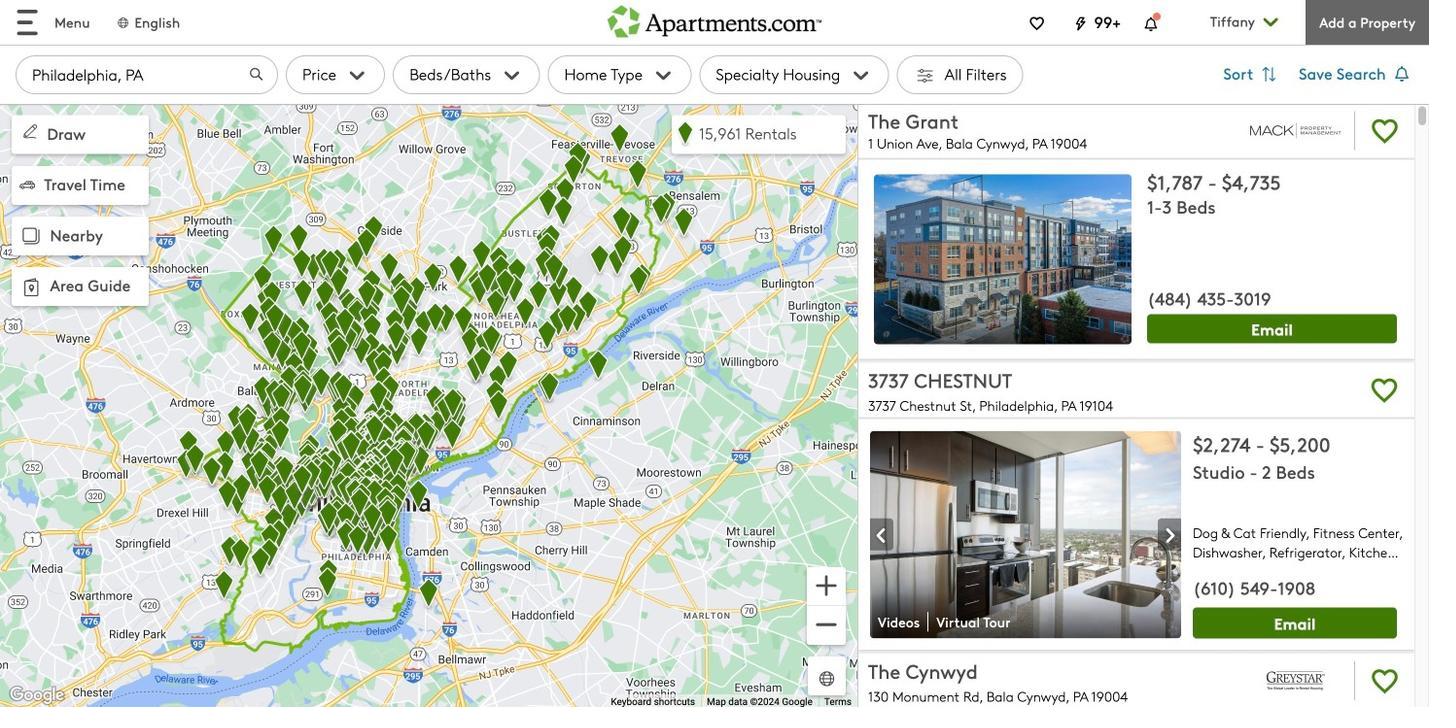 Task type: locate. For each thing, give the bounding box(es) containing it.
greystar real estate partners image
[[1250, 658, 1343, 705]]

2 placard image image from the left
[[1158, 520, 1182, 552]]

google image
[[5, 684, 69, 708]]

building photo - the grant image
[[874, 175, 1132, 345]]

placard image image
[[870, 520, 894, 552], [1158, 520, 1182, 552]]

margin image
[[19, 121, 41, 143], [19, 177, 35, 193], [18, 222, 45, 250], [18, 274, 45, 302]]

1 horizontal spatial placard image image
[[1158, 520, 1182, 552]]

0 horizontal spatial placard image image
[[870, 520, 894, 552]]

1 placard image image from the left
[[870, 520, 894, 552]]

Location or Point of Interest text field
[[16, 55, 278, 94]]

satellite view image
[[816, 669, 838, 691]]



Task type: describe. For each thing, give the bounding box(es) containing it.
mack property management image
[[1250, 108, 1343, 154]]

map region
[[0, 104, 858, 708]]

apartments.com logo image
[[608, 0, 822, 38]]

high-end finishes complement the designer kitchens - 3737 chestnut image
[[870, 431, 1182, 639]]



Task type: vqa. For each thing, say whether or not it's contained in the screenshot.
bottommost margin icon
yes



